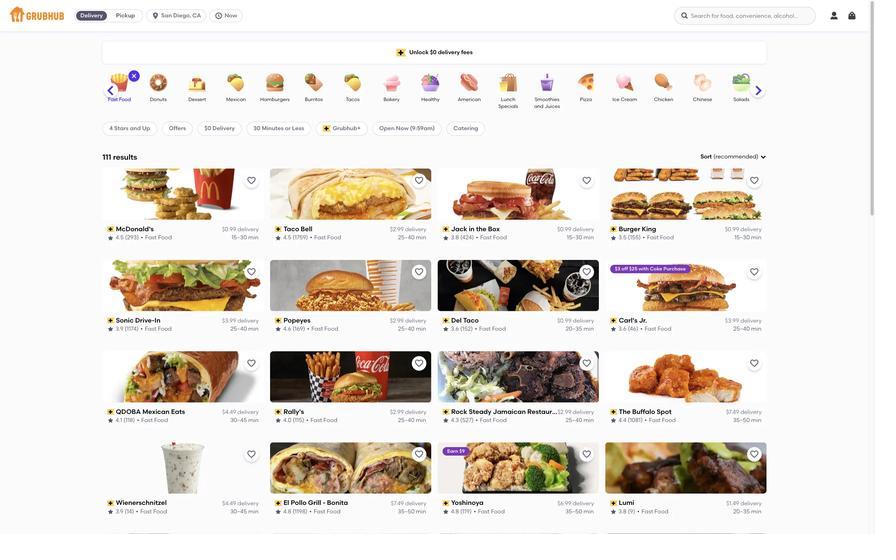 Task type: locate. For each thing, give the bounding box(es) containing it.
food down bonita
[[327, 509, 341, 516]]

• fast food down wienerschnitzel
[[136, 509, 167, 516]]

3.8 left (9)
[[619, 509, 627, 516]]

1 horizontal spatial taco
[[463, 317, 479, 325]]

food down in
[[158, 326, 172, 333]]

hamburgers image
[[261, 74, 289, 92]]

save this restaurant image for mcdonald's
[[247, 176, 256, 186]]

1 horizontal spatial svg image
[[152, 12, 160, 20]]

0 horizontal spatial grubhub plus flag logo image
[[323, 126, 331, 132]]

25–40 min
[[398, 235, 426, 242], [231, 326, 259, 333], [398, 326, 426, 333], [734, 326, 762, 333], [398, 418, 426, 424], [566, 418, 594, 424]]

delivery
[[438, 49, 460, 56], [237, 226, 259, 233], [405, 226, 426, 233], [573, 226, 594, 233], [740, 226, 762, 233], [237, 318, 259, 325], [405, 318, 426, 325], [573, 318, 594, 325], [740, 318, 762, 325], [237, 409, 259, 416], [405, 409, 426, 416], [573, 409, 594, 416], [740, 409, 762, 416], [237, 501, 259, 508], [405, 501, 426, 508], [573, 501, 594, 508], [740, 501, 762, 508]]

• for yoshinoya
[[474, 509, 476, 516]]

(1759)
[[293, 235, 308, 242]]

0 horizontal spatial 15–30 min
[[232, 235, 259, 242]]

35–50
[[733, 418, 750, 424], [398, 509, 415, 516], [566, 509, 582, 516]]

chicken image
[[650, 74, 678, 92]]

4.1 (118)
[[116, 418, 135, 424]]

burger king logo image
[[605, 169, 767, 220]]

2 3.6 from the left
[[619, 326, 627, 333]]

el pollo grill - bonita logo image
[[270, 443, 431, 495]]

1 horizontal spatial 15–30
[[567, 235, 582, 242]]

2 30–45 min from the top
[[230, 509, 259, 516]]

0 vertical spatial and
[[534, 104, 544, 110]]

3.9
[[116, 326, 124, 333], [116, 509, 124, 516]]

del
[[451, 317, 462, 325]]

• for popeyes
[[307, 326, 310, 333]]

• fast food for the buffalo spot
[[645, 418, 676, 424]]

20–35 min
[[566, 326, 594, 333], [734, 509, 762, 516]]

min for the buffalo spot
[[751, 418, 762, 424]]

• down steady
[[476, 418, 478, 424]]

1 horizontal spatial 3.8
[[619, 509, 627, 516]]

• down the buffalo spot
[[645, 418, 647, 424]]

None field
[[701, 153, 767, 161]]

min for rally's
[[416, 418, 426, 424]]

1 vertical spatial now
[[396, 125, 409, 132]]

earn $9
[[447, 449, 465, 455]]

1 vertical spatial 3.9
[[116, 509, 124, 516]]

food down rock steady jamaican restaurant
[[493, 418, 507, 424]]

fast right (152)
[[479, 326, 491, 333]]

3.8
[[451, 235, 459, 242], [619, 509, 627, 516]]

fast for popeyes
[[312, 326, 323, 333]]

20–35 for del taco
[[566, 326, 582, 333]]

4.6
[[283, 326, 291, 333]]

4.5 (1759)
[[283, 235, 308, 242]]

1 vertical spatial 30–45 min
[[230, 509, 259, 516]]

fast right the (115)
[[311, 418, 322, 424]]

0 vertical spatial 30–45 min
[[230, 418, 259, 424]]

star icon image left 3.9 (1174)
[[107, 327, 114, 333]]

• for burger king
[[643, 235, 645, 242]]

1 vertical spatial $7.49 delivery
[[391, 501, 426, 508]]

dessert image
[[183, 74, 211, 92]]

1 vertical spatial mexican
[[143, 408, 170, 416]]

1 vertical spatial $4.49
[[222, 501, 236, 508]]

fast down qdoba mexican eats
[[141, 418, 153, 424]]

2 3.9 from the top
[[116, 509, 124, 516]]

1 3.6 from the left
[[451, 326, 459, 333]]

(118)
[[124, 418, 135, 424]]

• fast food down the "box"
[[476, 235, 507, 242]]

min for carl's jr.
[[751, 326, 762, 333]]

20–35
[[566, 326, 582, 333], [734, 509, 750, 516]]

0 horizontal spatial svg image
[[131, 73, 137, 79]]

the buffalo spot logo image
[[605, 352, 767, 403]]

star icon image left 3.8 (9)
[[610, 510, 617, 516]]

food up purchase
[[660, 235, 674, 242]]

0 vertical spatial delivery
[[80, 12, 103, 19]]

food for el pollo grill - bonita
[[327, 509, 341, 516]]

• right the (115)
[[306, 418, 309, 424]]

star icon image left 3.6 (152)
[[443, 327, 449, 333]]

20–35 min for del taco
[[566, 326, 594, 333]]

subscription pass image for mcdonald's
[[107, 227, 114, 232]]

3.6
[[451, 326, 459, 333], [619, 326, 627, 333]]

(424)
[[461, 235, 474, 242]]

subscription pass image left "burger"
[[610, 227, 617, 232]]

Search for food, convenience, alcohol... search field
[[674, 7, 816, 25]]

1 $4.49 delivery from the top
[[222, 409, 259, 416]]

subscription pass image left the mcdonald's
[[107, 227, 114, 232]]

3.6 (46)
[[619, 326, 639, 333]]

subscription pass image for rock steady jamaican restaurant
[[443, 410, 450, 415]]

(169)
[[293, 326, 305, 333]]

1 horizontal spatial $0
[[430, 49, 437, 56]]

1 vertical spatial $4.49 delivery
[[222, 501, 259, 508]]

1 horizontal spatial 4.8
[[451, 509, 459, 516]]

subscription pass image left the lumi
[[610, 501, 617, 507]]

0 horizontal spatial 4.8
[[283, 509, 292, 516]]

(527)
[[460, 418, 474, 424]]

san diego, ca
[[161, 12, 201, 19]]

stars
[[114, 125, 129, 132]]

0 horizontal spatial 35–50 min
[[398, 509, 426, 516]]

save this restaurant image for rally's
[[414, 359, 424, 369]]

burritos image
[[300, 74, 328, 92]]

2 4.8 from the left
[[451, 509, 459, 516]]

3 15–30 min from the left
[[735, 235, 762, 242]]

min
[[248, 235, 259, 242], [416, 235, 426, 242], [584, 235, 594, 242], [751, 235, 762, 242], [248, 326, 259, 333], [416, 326, 426, 333], [584, 326, 594, 333], [751, 326, 762, 333], [248, 418, 259, 424], [416, 418, 426, 424], [584, 418, 594, 424], [751, 418, 762, 424], [248, 509, 259, 516], [416, 509, 426, 516], [584, 509, 594, 516], [751, 509, 762, 516]]

$3.99 for sonic drive-in
[[222, 318, 236, 325]]

smoothies and juices image
[[533, 74, 561, 92]]

• right (14)
[[136, 509, 138, 516]]

subscription pass image for popeyes
[[275, 318, 282, 324]]

• for lumi
[[638, 509, 640, 516]]

tacos image
[[339, 74, 367, 92]]

svg image
[[847, 11, 857, 21], [215, 12, 223, 20], [681, 12, 689, 20], [760, 154, 767, 160]]

star icon image left 4.5 (1759)
[[275, 235, 281, 242]]

$2.99 for taco bell
[[390, 226, 404, 233]]

fast for burger king
[[647, 235, 659, 242]]

• fast food down qdoba mexican eats
[[137, 418, 168, 424]]

0 vertical spatial 30–45
[[230, 418, 247, 424]]

food down qdoba mexican eats
[[154, 418, 168, 424]]

1 15–30 from the left
[[232, 235, 247, 242]]

• fast food right (119)
[[474, 509, 505, 516]]

0 vertical spatial $4.49
[[222, 409, 236, 416]]

star icon image for taco bell
[[275, 235, 281, 242]]

save this restaurant image for jack in the box
[[582, 176, 592, 186]]

4.8 left (119)
[[451, 509, 459, 516]]

subscription pass image left rock
[[443, 410, 450, 415]]

3.6 down del
[[451, 326, 459, 333]]

• right (152)
[[475, 326, 477, 333]]

4.3 (527)
[[451, 418, 474, 424]]

food for qdoba mexican eats
[[154, 418, 168, 424]]

min for mcdonald's
[[248, 235, 259, 242]]

0 horizontal spatial delivery
[[80, 12, 103, 19]]

food for carl's jr.
[[658, 326, 672, 333]]

2 $4.49 delivery from the top
[[222, 501, 259, 508]]

• fast food for jack in the box
[[476, 235, 507, 242]]

1 vertical spatial 20–35 min
[[734, 509, 762, 516]]

bakery image
[[377, 74, 406, 92]]

25–40 min for taco bell
[[398, 235, 426, 242]]

$7.49
[[726, 409, 739, 416], [391, 501, 404, 508]]

1 4.5 from the left
[[116, 235, 124, 242]]

1 30–45 min from the top
[[230, 418, 259, 424]]

star icon image for carl's jr.
[[610, 327, 617, 333]]

2 4.5 from the left
[[283, 235, 292, 242]]

• fast food right (152)
[[475, 326, 506, 333]]

1 horizontal spatial 35–50
[[566, 509, 582, 516]]

• right (293)
[[141, 235, 143, 242]]

save this restaurant image for el pollo grill - bonita
[[414, 451, 424, 460]]

fast for the buffalo spot
[[649, 418, 661, 424]]

delivery for rock steady jamaican restaurant
[[573, 409, 594, 416]]

• fast food down the mcdonald's
[[141, 235, 172, 242]]

smoothies
[[535, 97, 560, 102]]

taco up 4.5 (1759)
[[284, 225, 299, 233]]

1 vertical spatial 20–35
[[734, 509, 750, 516]]

$0 delivery
[[205, 125, 235, 132]]

subscription pass image left el
[[275, 501, 282, 507]]

food right (46)
[[658, 326, 672, 333]]

3.8 down jack
[[451, 235, 459, 242]]

3.9 down sonic
[[116, 326, 124, 333]]

0 vertical spatial $0
[[430, 49, 437, 56]]

star icon image for wienerschnitzel
[[107, 510, 114, 516]]

• fast food
[[141, 235, 172, 242], [310, 235, 341, 242], [476, 235, 507, 242], [643, 235, 674, 242], [141, 326, 172, 333], [307, 326, 339, 333], [475, 326, 506, 333], [641, 326, 672, 333], [137, 418, 168, 424], [306, 418, 338, 424], [476, 418, 507, 424], [645, 418, 676, 424], [136, 509, 167, 516], [310, 509, 341, 516], [474, 509, 505, 516], [638, 509, 669, 516]]

save this restaurant image
[[750, 176, 759, 186], [247, 268, 256, 277], [750, 268, 759, 277], [414, 359, 424, 369], [750, 359, 759, 369], [582, 451, 592, 460], [750, 451, 759, 460]]

fast for lumi
[[642, 509, 653, 516]]

el
[[284, 500, 289, 508]]

food for taco bell
[[327, 235, 341, 242]]

$0 right the unlock
[[430, 49, 437, 56]]

star icon image left 3.8 (424)
[[443, 235, 449, 242]]

4.5 left (293)
[[116, 235, 124, 242]]

1 horizontal spatial $7.49
[[726, 409, 739, 416]]

0 horizontal spatial 3.8
[[451, 235, 459, 242]]

35–50 min for grill
[[398, 509, 426, 516]]

1 horizontal spatial $3.99
[[725, 318, 739, 325]]

$7.49 delivery
[[726, 409, 762, 416], [391, 501, 426, 508]]

in
[[155, 317, 161, 325]]

now
[[225, 12, 237, 19], [396, 125, 409, 132]]

0 horizontal spatial $7.49
[[391, 501, 404, 508]]

2 30–45 from the top
[[230, 509, 247, 516]]

fast down the mcdonald's
[[145, 235, 157, 242]]

• right the (169)
[[307, 326, 310, 333]]

1 $4.49 from the top
[[222, 409, 236, 416]]

star icon image left 4.0
[[275, 418, 281, 425]]

fast down steady
[[480, 418, 492, 424]]

0 vertical spatial grubhub plus flag logo image
[[396, 49, 406, 56]]

$2.99 for rock steady jamaican restaurant
[[558, 409, 571, 416]]

star icon image left 4.8 (1198)
[[275, 510, 281, 516]]

burger
[[619, 225, 641, 233]]

1 vertical spatial 3.8
[[619, 509, 627, 516]]

0 horizontal spatial now
[[225, 12, 237, 19]]

1 horizontal spatial now
[[396, 125, 409, 132]]

$3.99 delivery for sonic drive-in
[[222, 318, 259, 325]]

fast down fast food image
[[108, 97, 118, 102]]

35–50 for spot
[[733, 418, 750, 424]]

0 horizontal spatial 20–35 min
[[566, 326, 594, 333]]

subscription pass image for carl's jr.
[[610, 318, 617, 324]]

• fast food down spot
[[645, 418, 676, 424]]

dessert
[[188, 97, 206, 102]]

food right the (169)
[[325, 326, 339, 333]]

pizza image
[[572, 74, 600, 92]]

(14)
[[125, 509, 134, 516]]

0 horizontal spatial 15–30
[[232, 235, 247, 242]]

food for sonic drive-in
[[158, 326, 172, 333]]

0 horizontal spatial 4.5
[[116, 235, 124, 242]]

4.8 for el pollo grill - bonita
[[283, 509, 292, 516]]

2 horizontal spatial 15–30 min
[[735, 235, 762, 242]]

salads image
[[727, 74, 756, 92]]

carl's jr.
[[619, 317, 647, 325]]

35–50 min
[[733, 418, 762, 424], [398, 509, 426, 516], [566, 509, 594, 516]]

bonita
[[327, 500, 348, 508]]

$0.99 for burger king
[[725, 226, 739, 233]]

1 4.8 from the left
[[283, 509, 292, 516]]

2 $3.99 from the left
[[725, 318, 739, 325]]

subscription pass image for taco bell
[[275, 227, 282, 232]]

1 $3.99 delivery from the left
[[222, 318, 259, 325]]

(115)
[[293, 418, 304, 424]]

$2.99 delivery for rock steady jamaican restaurant
[[558, 409, 594, 416]]

steady
[[469, 408, 492, 416]]

del taco logo image
[[438, 260, 599, 312]]

25–40 min for rally's
[[398, 418, 426, 424]]

subscription pass image left carl's
[[610, 318, 617, 324]]

minutes
[[262, 125, 284, 132]]

1 horizontal spatial 15–30 min
[[567, 235, 594, 242]]

save this restaurant button for jack in the box
[[580, 174, 594, 188]]

• fast food down jr.
[[641, 326, 672, 333]]

• fast food right (9)
[[638, 509, 669, 516]]

box
[[488, 225, 500, 233]]

•
[[141, 235, 143, 242], [310, 235, 312, 242], [476, 235, 478, 242], [643, 235, 645, 242], [141, 326, 143, 333], [307, 326, 310, 333], [475, 326, 477, 333], [641, 326, 643, 333], [137, 418, 139, 424], [306, 418, 309, 424], [476, 418, 478, 424], [645, 418, 647, 424], [136, 509, 138, 516], [310, 509, 312, 516], [474, 509, 476, 516], [638, 509, 640, 516]]

and down smoothies on the top right of the page
[[534, 104, 544, 110]]

now right ca
[[225, 12, 237, 19]]

0 horizontal spatial $3.99 delivery
[[222, 318, 259, 325]]

2 $3.99 delivery from the left
[[725, 318, 762, 325]]

mexican left eats
[[143, 408, 170, 416]]

$4.49
[[222, 409, 236, 416], [222, 501, 236, 508]]

• fast food right the (115)
[[306, 418, 338, 424]]

fast right (1759)
[[314, 235, 326, 242]]

food right (1759)
[[327, 235, 341, 242]]

and left up
[[130, 125, 141, 132]]

1 15–30 min from the left
[[232, 235, 259, 242]]

0 horizontal spatial $7.49 delivery
[[391, 501, 426, 508]]

1 horizontal spatial grubhub plus flag logo image
[[396, 49, 406, 56]]

star icon image left 3.9 (14)
[[107, 510, 114, 516]]

• down jack in the box
[[476, 235, 478, 242]]

• for mcdonald's
[[141, 235, 143, 242]]

1 horizontal spatial 20–35 min
[[734, 509, 762, 516]]

• right (9)
[[638, 509, 640, 516]]

min for wienerschnitzel
[[248, 509, 259, 516]]

fast right (119)
[[478, 509, 490, 516]]

0 vertical spatial 3.8
[[451, 235, 459, 242]]

2 horizontal spatial 35–50 min
[[733, 418, 762, 424]]

25–40 min for carl's jr.
[[734, 326, 762, 333]]

1 horizontal spatial $3.99 delivery
[[725, 318, 762, 325]]

food right (152)
[[492, 326, 506, 333]]

fast right (9)
[[642, 509, 653, 516]]

3.9 (1174)
[[116, 326, 139, 333]]

15–30 for jack in the box
[[567, 235, 582, 242]]

0 horizontal spatial and
[[130, 125, 141, 132]]

2 15–30 min from the left
[[567, 235, 594, 242]]

• down the bell
[[310, 235, 312, 242]]

subscription pass image left sonic
[[107, 318, 114, 324]]

save this restaurant button for wienerschnitzel
[[244, 448, 259, 463]]

• down "drive-"
[[141, 326, 143, 333]]

3.5
[[619, 235, 627, 242]]

subscription pass image for jack in the box
[[443, 227, 450, 232]]

1 30–45 from the top
[[230, 418, 247, 424]]

2 horizontal spatial 15–30
[[735, 235, 750, 242]]

less
[[292, 125, 304, 132]]

1 vertical spatial $7.49
[[391, 501, 404, 508]]

0 horizontal spatial $3.99
[[222, 318, 236, 325]]

burritos
[[305, 97, 323, 102]]

star icon image left 4.6
[[275, 327, 281, 333]]

0 horizontal spatial 35–50
[[398, 509, 415, 516]]

0 vertical spatial 20–35 min
[[566, 326, 594, 333]]

delivery left 30
[[212, 125, 235, 132]]

sort
[[701, 153, 712, 160]]

now right open
[[396, 125, 409, 132]]

delivery for taco bell
[[405, 226, 426, 233]]

)
[[757, 153, 759, 160]]

fast down the
[[480, 235, 492, 242]]

delivery
[[80, 12, 103, 19], [212, 125, 235, 132]]

min for yoshinoya
[[584, 509, 594, 516]]

15–30 min for burger king
[[735, 235, 762, 242]]

subscription pass image
[[107, 227, 114, 232], [443, 227, 450, 232], [107, 318, 114, 324], [275, 318, 282, 324], [107, 410, 114, 415], [107, 501, 114, 507], [443, 501, 450, 507], [610, 501, 617, 507]]

0 vertical spatial taco
[[284, 225, 299, 233]]

the
[[476, 225, 487, 233]]

0 horizontal spatial taco
[[284, 225, 299, 233]]

2 horizontal spatial 35–50
[[733, 418, 750, 424]]

4.5 left (1759)
[[283, 235, 292, 242]]

svg image
[[829, 11, 839, 21], [152, 12, 160, 20], [131, 73, 137, 79]]

star icon image for del taco
[[443, 327, 449, 333]]

mexican down mexican image
[[226, 97, 246, 102]]

delivery inside "button"
[[80, 12, 103, 19]]

fast down el pollo grill - bonita
[[314, 509, 326, 516]]

$0
[[430, 49, 437, 56], [205, 125, 211, 132]]

star icon image
[[107, 235, 114, 242], [275, 235, 281, 242], [443, 235, 449, 242], [610, 235, 617, 242], [107, 327, 114, 333], [275, 327, 281, 333], [443, 327, 449, 333], [610, 327, 617, 333], [107, 418, 114, 425], [275, 418, 281, 425], [443, 418, 449, 425], [610, 418, 617, 425], [107, 510, 114, 516], [275, 510, 281, 516], [443, 510, 449, 516], [610, 510, 617, 516]]

1 horizontal spatial 4.5
[[283, 235, 292, 242]]

star icon image left 3.6 (46) on the bottom right of the page
[[610, 327, 617, 333]]

food down the "box"
[[493, 235, 507, 242]]

subscription pass image left wienerschnitzel
[[107, 501, 114, 507]]

0 vertical spatial $7.49 delivery
[[726, 409, 762, 416]]

$0.99 delivery for burger king
[[725, 226, 762, 233]]

in
[[469, 225, 475, 233]]

smoothies and juices
[[534, 97, 560, 110]]

results
[[113, 153, 137, 162]]

2 $4.49 from the top
[[222, 501, 236, 508]]

lunch specials image
[[494, 74, 522, 92]]

0 horizontal spatial 20–35
[[566, 326, 582, 333]]

save this restaurant image
[[247, 176, 256, 186], [414, 176, 424, 186], [582, 176, 592, 186], [414, 268, 424, 277], [582, 268, 592, 277], [247, 359, 256, 369], [582, 359, 592, 369], [247, 451, 256, 460], [414, 451, 424, 460]]

• right the (155)
[[643, 235, 645, 242]]

grubhub plus flag logo image for grubhub+
[[323, 126, 331, 132]]

star icon image left 4.1
[[107, 418, 114, 425]]

1 vertical spatial 30–45
[[230, 509, 247, 516]]

3.6 down carl's
[[619, 326, 627, 333]]

25–40 min for sonic drive-in
[[231, 326, 259, 333]]

1 vertical spatial delivery
[[212, 125, 235, 132]]

taco up (152)
[[463, 317, 479, 325]]

fast down 'king'
[[647, 235, 659, 242]]

0 vertical spatial 3.9
[[116, 326, 124, 333]]

1 horizontal spatial $7.49 delivery
[[726, 409, 762, 416]]

2 horizontal spatial svg image
[[829, 11, 839, 21]]

sonic drive-in logo image
[[102, 260, 264, 312]]

0 horizontal spatial 3.6
[[451, 326, 459, 333]]

• fast food down the bell
[[310, 235, 341, 242]]

earn
[[447, 449, 458, 455]]

chinese image
[[688, 74, 717, 92]]

save this restaurant image for the buffalo spot
[[750, 359, 759, 369]]

food right (9)
[[655, 509, 669, 516]]

hamburgers
[[260, 97, 290, 102]]

1 $3.99 from the left
[[222, 318, 236, 325]]

delivery for yoshinoya
[[573, 501, 594, 508]]

food right (119)
[[491, 509, 505, 516]]

1 horizontal spatial 3.6
[[619, 326, 627, 333]]

$3.99 delivery for carl's jr.
[[725, 318, 762, 325]]

2 15–30 from the left
[[567, 235, 582, 242]]

american image
[[455, 74, 484, 92]]

qdoba mexican eats
[[116, 408, 185, 416]]

star icon image left 4.5 (293)
[[107, 235, 114, 242]]

delivery left pickup
[[80, 12, 103, 19]]

subscription pass image left jack
[[443, 227, 450, 232]]

delivery for carl's jr.
[[740, 318, 762, 325]]

(9)
[[628, 509, 636, 516]]

healthy image
[[416, 74, 445, 92]]

food down spot
[[662, 418, 676, 424]]

0 vertical spatial now
[[225, 12, 237, 19]]

donuts image
[[144, 74, 173, 92]]

star icon image for qdoba mexican eats
[[107, 418, 114, 425]]

subscription pass image for el pollo grill - bonita
[[275, 501, 282, 507]]

$2.99 for rally's
[[390, 409, 404, 416]]

30–45 min
[[230, 418, 259, 424], [230, 509, 259, 516]]

• for el pollo grill - bonita
[[310, 509, 312, 516]]

(1198)
[[293, 509, 308, 516]]

1 horizontal spatial and
[[534, 104, 544, 110]]

purchase
[[664, 266, 686, 272]]

save this restaurant button for taco bell
[[412, 174, 426, 188]]

fast down "drive-"
[[145, 326, 157, 333]]

svg image inside now button
[[215, 12, 223, 20]]

1 3.9 from the top
[[116, 326, 124, 333]]

save this restaurant button for burger king
[[747, 174, 762, 188]]

food right (293)
[[158, 235, 172, 242]]

star icon image left 3.5
[[610, 235, 617, 242]]

yoshinoya logo image
[[438, 443, 599, 495]]

subscription pass image
[[275, 227, 282, 232], [610, 227, 617, 232], [443, 318, 450, 324], [610, 318, 617, 324], [275, 410, 282, 415], [443, 410, 450, 415], [610, 410, 617, 415], [275, 501, 282, 507]]

star icon image left 4.8 (119)
[[443, 510, 449, 516]]

$3
[[615, 266, 621, 272]]

0 vertical spatial $7.49
[[726, 409, 739, 416]]

1 horizontal spatial mexican
[[226, 97, 246, 102]]

fees
[[461, 49, 473, 56]]

food down fast food image
[[119, 97, 131, 102]]

none field containing sort
[[701, 153, 767, 161]]

0 horizontal spatial $0
[[205, 125, 211, 132]]

1 vertical spatial $0
[[205, 125, 211, 132]]

subscription pass image left taco bell at the left
[[275, 227, 282, 232]]

ice cream
[[613, 97, 637, 102]]

sonic drive-in
[[116, 317, 161, 325]]

min for lumi
[[751, 509, 762, 516]]

$0 right offers
[[205, 125, 211, 132]]

$2.99 delivery
[[390, 226, 426, 233], [390, 318, 426, 325], [390, 409, 426, 416], [558, 409, 594, 416]]

fast down spot
[[649, 418, 661, 424]]

grubhub+
[[333, 125, 361, 132]]

grubhub plus flag logo image
[[396, 49, 406, 56], [323, 126, 331, 132]]

1 vertical spatial grubhub plus flag logo image
[[323, 126, 331, 132]]

1 horizontal spatial 20–35
[[734, 509, 750, 516]]

• fast food down in
[[141, 326, 172, 333]]

lumi
[[619, 500, 635, 508]]

15–30 for mcdonald's
[[232, 235, 247, 242]]

• right (118)
[[137, 418, 139, 424]]

save this restaurant image for qdoba mexican eats
[[247, 359, 256, 369]]

0 vertical spatial 20–35
[[566, 326, 582, 333]]

subscription pass image left qdoba
[[107, 410, 114, 415]]

subscription pass image left del
[[443, 318, 450, 324]]

0 vertical spatial $4.49 delivery
[[222, 409, 259, 416]]

15–30
[[232, 235, 247, 242], [567, 235, 582, 242], [735, 235, 750, 242]]

grubhub plus flag logo image for unlock $0 delivery fees
[[396, 49, 406, 56]]

3 15–30 from the left
[[735, 235, 750, 242]]



Task type: describe. For each thing, give the bounding box(es) containing it.
30 minutes or less
[[254, 125, 304, 132]]

3.9 (14)
[[116, 509, 134, 516]]

save this restaurant button for mcdonald's
[[244, 174, 259, 188]]

$6.99
[[557, 501, 571, 508]]

15–30 min for mcdonald's
[[232, 235, 259, 242]]

• for carl's jr.
[[641, 326, 643, 333]]

fast for jack in the box
[[480, 235, 492, 242]]

coke
[[650, 266, 663, 272]]

qdoba mexican eats logo image
[[102, 352, 264, 403]]

• fast food for rock steady jamaican restaurant
[[476, 418, 507, 424]]

star icon image for sonic drive-in
[[107, 327, 114, 333]]

pizza
[[580, 97, 592, 102]]

$2.99 delivery for rally's
[[390, 409, 426, 416]]

spot
[[657, 408, 672, 416]]

$7.49 for the buffalo spot
[[726, 409, 739, 416]]

qdoba
[[116, 408, 141, 416]]

15–30 min for jack in the box
[[567, 235, 594, 242]]

rock steady jamaican restaurant logo image
[[438, 352, 599, 403]]

4.8 (1198)
[[283, 509, 308, 516]]

min for rock steady jamaican restaurant
[[584, 418, 594, 424]]

delivery button
[[75, 9, 109, 22]]

main navigation navigation
[[0, 0, 869, 32]]

subscription pass image for rally's
[[275, 410, 282, 415]]

30
[[254, 125, 260, 132]]

-
[[323, 500, 326, 508]]

mcdonald's
[[116, 225, 154, 233]]

save this restaurant image for wienerschnitzel
[[247, 451, 256, 460]]

(
[[714, 153, 716, 160]]

buffalo
[[632, 408, 655, 416]]

fast for yoshinoya
[[478, 509, 490, 516]]

star icon image for the buffalo spot
[[610, 418, 617, 425]]

rally's
[[284, 408, 304, 416]]

save this restaurant image for sonic drive-in
[[247, 268, 256, 277]]

min for del taco
[[584, 326, 594, 333]]

0 horizontal spatial mexican
[[143, 408, 170, 416]]

save this restaurant button for el pollo grill - bonita
[[412, 448, 426, 463]]

delivery for popeyes
[[405, 318, 426, 325]]

4.5 for mcdonald's
[[116, 235, 124, 242]]

open now (9:59am)
[[379, 125, 435, 132]]

$7.49 for el pollo grill - bonita
[[391, 501, 404, 508]]

cream
[[621, 97, 637, 102]]

recommended
[[716, 153, 757, 160]]

$1.49
[[726, 501, 739, 508]]

fast for taco bell
[[314, 235, 326, 242]]

• fast food for yoshinoya
[[474, 509, 505, 516]]

min for qdoba mexican eats
[[248, 418, 259, 424]]

1 vertical spatial taco
[[463, 317, 479, 325]]

bell
[[301, 225, 313, 233]]

jamaican
[[493, 408, 526, 416]]

3.8 (9)
[[619, 509, 636, 516]]

30–45 min for wienerschnitzel
[[230, 509, 259, 516]]

delivery for mcdonald's
[[237, 226, 259, 233]]

4.4
[[619, 418, 627, 424]]

bakery
[[384, 97, 400, 102]]

25–40 for popeyes
[[398, 326, 415, 333]]

(119)
[[461, 509, 472, 516]]

4.4 (1081)
[[619, 418, 643, 424]]

star icon image for rock steady jamaican restaurant
[[443, 418, 449, 425]]

star icon image for popeyes
[[275, 327, 281, 333]]

jack in the box
[[451, 225, 500, 233]]

the
[[619, 408, 631, 416]]

popeyes
[[284, 317, 311, 325]]

star icon image for mcdonald's
[[107, 235, 114, 242]]

del taco
[[451, 317, 479, 325]]

• for taco bell
[[310, 235, 312, 242]]

food for popeyes
[[325, 326, 339, 333]]

• for rally's
[[306, 418, 309, 424]]

or
[[285, 125, 291, 132]]

off
[[622, 266, 628, 272]]

chinese
[[693, 97, 712, 102]]

(9:59am)
[[410, 125, 435, 132]]

delivery for el pollo grill - bonita
[[405, 501, 426, 508]]

3.8 for lumi
[[619, 509, 627, 516]]

25–40 min for popeyes
[[398, 326, 426, 333]]

mcdonald's logo image
[[102, 169, 264, 220]]

food for rally's
[[324, 418, 338, 424]]

svg image inside 'san diego, ca' 'button'
[[152, 12, 160, 20]]

(46)
[[628, 326, 639, 333]]

and inside the smoothies and juices
[[534, 104, 544, 110]]

delivery for rally's
[[405, 409, 426, 416]]

wienerschnitzel
[[116, 500, 167, 508]]

• fast food for qdoba mexican eats
[[137, 418, 168, 424]]

• fast food for lumi
[[638, 509, 669, 516]]

fast food image
[[105, 74, 134, 92]]

(293)
[[125, 235, 139, 242]]

star icon image for rally's
[[275, 418, 281, 425]]

jack
[[451, 225, 467, 233]]

4 stars and up
[[109, 125, 150, 132]]

asian image
[[766, 74, 795, 92]]

0 vertical spatial mexican
[[226, 97, 246, 102]]

3.6 for del taco
[[451, 326, 459, 333]]

wienerschnitzel logo image
[[102, 443, 264, 495]]

jr.
[[639, 317, 647, 325]]

4.0
[[283, 418, 292, 424]]

food for del taco
[[492, 326, 506, 333]]

drive-
[[135, 317, 155, 325]]

min for el pollo grill - bonita
[[416, 509, 426, 516]]

rally's logo image
[[270, 352, 431, 403]]

chicken
[[654, 97, 673, 102]]

delivery for wienerschnitzel
[[237, 501, 259, 508]]

open
[[379, 125, 395, 132]]

$4.49 for qdoba mexican eats
[[222, 409, 236, 416]]

save this restaurant image for lumi
[[750, 451, 759, 460]]

lunch
[[501, 97, 515, 102]]

25–40 for carl's jr.
[[734, 326, 750, 333]]

1 horizontal spatial delivery
[[212, 125, 235, 132]]

$6.99 delivery
[[557, 501, 594, 508]]

unlock $0 delivery fees
[[409, 49, 473, 56]]

juices
[[545, 104, 560, 110]]

food for the buffalo spot
[[662, 418, 676, 424]]

4.8 (119)
[[451, 509, 472, 516]]

unlock
[[409, 49, 429, 56]]

• fast food for el pollo grill - bonita
[[310, 509, 341, 516]]

with
[[639, 266, 649, 272]]

4
[[109, 125, 113, 132]]

food for burger king
[[660, 235, 674, 242]]

• fast food for rally's
[[306, 418, 338, 424]]

restaurant
[[528, 408, 563, 416]]

food for rock steady jamaican restaurant
[[493, 418, 507, 424]]

popeyes logo image
[[270, 260, 431, 312]]

now button
[[210, 9, 246, 22]]

burger king
[[619, 225, 657, 233]]

3.5 (155)
[[619, 235, 641, 242]]

1 horizontal spatial 35–50 min
[[566, 509, 594, 516]]

4.0 (115)
[[283, 418, 304, 424]]

min for popeyes
[[416, 326, 426, 333]]

ice cream image
[[611, 74, 639, 92]]

$4.49 delivery for qdoba mexican eats
[[222, 409, 259, 416]]

el pollo grill - bonita
[[284, 500, 348, 508]]

$1.49 delivery
[[726, 501, 762, 508]]

fast for rock steady jamaican restaurant
[[480, 418, 492, 424]]

25–40 min for rock steady jamaican restaurant
[[566, 418, 594, 424]]

now inside button
[[225, 12, 237, 19]]

food for jack in the box
[[493, 235, 507, 242]]

taco bell
[[284, 225, 313, 233]]

• for the buffalo spot
[[645, 418, 647, 424]]

$3 off $25 with coke purchase
[[615, 266, 686, 272]]

carl's jr. logo image
[[605, 260, 767, 312]]

$2.99 delivery for taco bell
[[390, 226, 426, 233]]

mexican image
[[222, 74, 250, 92]]

star icon image for jack in the box
[[443, 235, 449, 242]]

$3.99 for carl's jr.
[[725, 318, 739, 325]]

delivery for the buffalo spot
[[740, 409, 762, 416]]

$25
[[629, 266, 638, 272]]

tacos
[[346, 97, 360, 102]]

ice
[[613, 97, 620, 102]]

$2.99 delivery for popeyes
[[390, 318, 426, 325]]

• fast food for sonic drive-in
[[141, 326, 172, 333]]

$0.99 delivery for jack in the box
[[557, 226, 594, 233]]

• fast food for wienerschnitzel
[[136, 509, 167, 516]]

4.1
[[116, 418, 122, 424]]

pickup
[[116, 12, 135, 19]]

lumi logo image
[[605, 443, 767, 495]]

subscription pass image for burger king
[[610, 227, 617, 232]]

catering
[[453, 125, 478, 132]]

30–45 min for qdoba mexican eats
[[230, 418, 259, 424]]

lunch specials
[[498, 97, 518, 110]]

$0.99 for jack in the box
[[557, 226, 571, 233]]

save this restaurant button for the buffalo spot
[[747, 357, 762, 371]]

• for rock steady jamaican restaurant
[[476, 418, 478, 424]]

save this restaurant button for sonic drive-in
[[244, 265, 259, 280]]

• for del taco
[[475, 326, 477, 333]]

subscription pass image for del taco
[[443, 318, 450, 324]]

3.8 (424)
[[451, 235, 474, 242]]

(1174)
[[125, 326, 139, 333]]

king
[[642, 225, 657, 233]]

111 results
[[102, 153, 137, 162]]

min for taco bell
[[416, 235, 426, 242]]

american
[[458, 97, 481, 102]]

$7.49 delivery for el pollo grill - bonita
[[391, 501, 426, 508]]

pickup button
[[109, 9, 143, 22]]

taco bell logo image
[[270, 169, 431, 220]]

delivery for del taco
[[573, 318, 594, 325]]

rock steady jamaican restaurant
[[451, 408, 563, 416]]

$0.99 delivery for del taco
[[557, 318, 594, 325]]

15–30 for burger king
[[735, 235, 750, 242]]

(152)
[[461, 326, 473, 333]]

food for mcdonald's
[[158, 235, 172, 242]]

fast food
[[108, 97, 131, 102]]

3.6 for carl's jr.
[[619, 326, 627, 333]]

3.9 for wienerschnitzel
[[116, 509, 124, 516]]

1 vertical spatial and
[[130, 125, 141, 132]]

jack in the box logo image
[[438, 169, 599, 220]]



Task type: vqa. For each thing, say whether or not it's contained in the screenshot.
1st $3.99 DELIVERY from the right
yes



